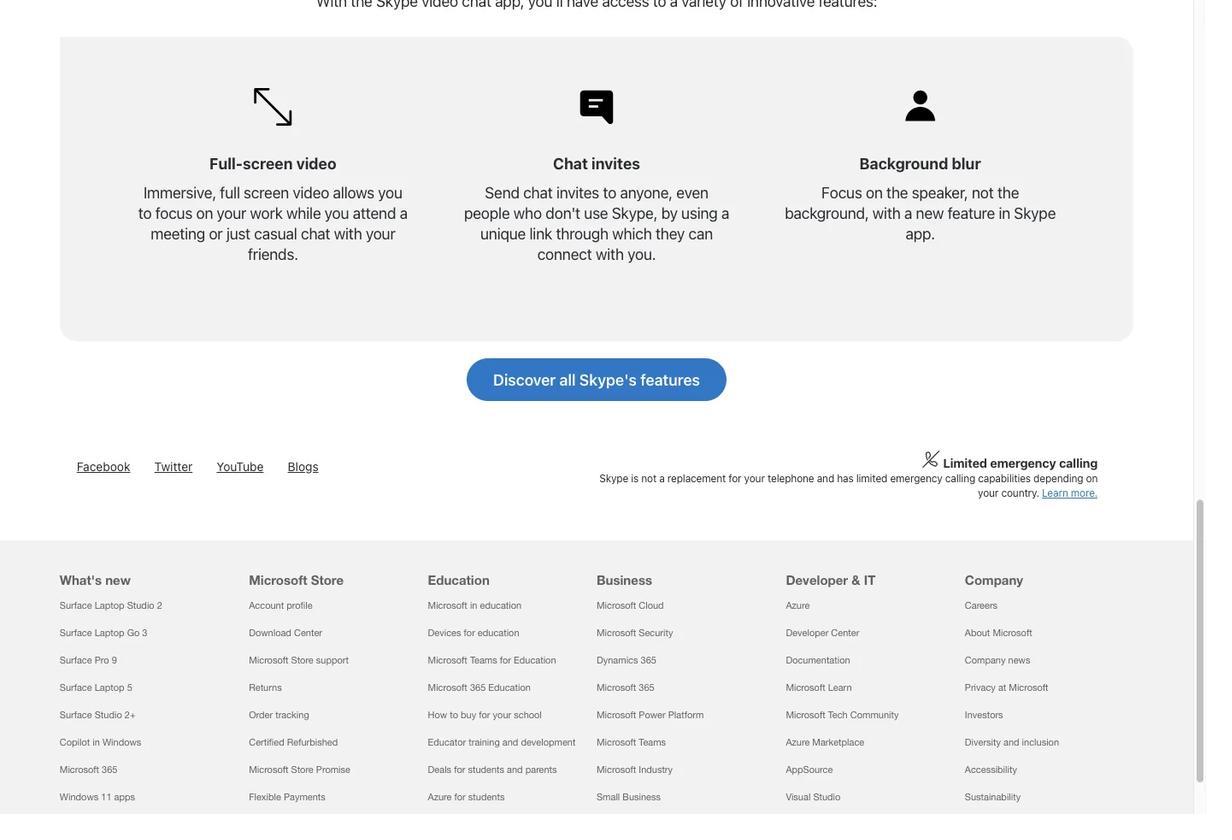 Task type: locate. For each thing, give the bounding box(es) containing it.
video up while
[[293, 183, 329, 201]]

business down microsoft industry link
[[623, 791, 661, 803]]

full
[[220, 183, 240, 201]]

calling
[[1060, 456, 1098, 470], [946, 472, 976, 484]]

microsoft down dynamics
[[597, 682, 637, 693]]

0 vertical spatial skype
[[1015, 203, 1056, 222]]

your left telephone
[[745, 472, 765, 484]]

not inside limited emergency calling skype is not a replacement for your telephone and has limited emergency calling capabilities depending on your country.
[[642, 472, 657, 484]]

investors link
[[965, 709, 1004, 720]]

with down the which
[[596, 245, 624, 263]]

2 vertical spatial store
[[291, 764, 314, 775]]

windows
[[103, 737, 141, 748], [60, 791, 99, 803]]

developer inside heading
[[786, 572, 849, 587]]

microsoft 365 link down dynamics 365 link
[[597, 682, 655, 693]]

0 horizontal spatial the
[[887, 183, 909, 201]]

microsoft for microsoft 365 education link
[[428, 682, 468, 693]]

azure marketplace
[[786, 737, 865, 748]]

not up feature
[[972, 183, 994, 201]]

in right copilot
[[93, 737, 100, 748]]

power
[[639, 709, 666, 720]]

0 vertical spatial chat
[[524, 183, 553, 201]]

learn inside footer resource links element
[[828, 682, 852, 693]]

1 horizontal spatial microsoft 365 link
[[597, 682, 655, 693]]

0 vertical spatial microsoft 365
[[597, 682, 655, 693]]

invites
[[592, 154, 641, 172], [557, 183, 600, 201]]

about microsoft link
[[965, 627, 1033, 638]]

1 center from the left
[[294, 627, 322, 638]]

how to buy for your school link
[[428, 709, 542, 720]]

microsoft security
[[597, 627, 673, 638]]

1 vertical spatial business
[[623, 791, 661, 803]]

0 vertical spatial azure
[[786, 600, 810, 611]]

1 vertical spatial teams
[[639, 737, 666, 748]]

0 vertical spatial education
[[428, 572, 490, 587]]

a right using on the top right of the page
[[722, 203, 730, 222]]

2 students from the top
[[469, 791, 505, 803]]

microsoft 365 down dynamics 365 link
[[597, 682, 655, 693]]

1 vertical spatial chat
[[301, 224, 330, 242]]

0 horizontal spatial learn
[[828, 682, 852, 693]]

studio right visual
[[814, 791, 841, 803]]

education up microsoft in education
[[428, 572, 490, 587]]

0 vertical spatial in
[[999, 203, 1011, 222]]

company up privacy
[[965, 655, 1006, 666]]

screen
[[243, 154, 293, 172], [244, 183, 289, 201]]

with down "background"
[[873, 203, 901, 222]]

developer & it heading
[[786, 540, 945, 592]]

&
[[852, 572, 861, 587]]

microsoft for microsoft learn link
[[786, 682, 826, 693]]

0 vertical spatial calling
[[1060, 456, 1098, 470]]

0 horizontal spatial teams
[[470, 655, 498, 666]]

surface down what's
[[60, 600, 92, 611]]

depending
[[1034, 472, 1084, 484]]

0 horizontal spatial new
[[105, 572, 131, 587]]

main content containing 
[[0, 0, 1194, 410]]

1 vertical spatial learn
[[828, 682, 852, 693]]

not
[[972, 183, 994, 201], [642, 472, 657, 484]]

microsoft in education link
[[428, 600, 522, 611]]

laptop for 5
[[95, 682, 125, 693]]

0 vertical spatial with
[[873, 203, 901, 222]]

2 horizontal spatial on
[[1087, 472, 1098, 484]]

0 vertical spatial education
[[480, 600, 522, 611]]

for right the replacement
[[729, 472, 742, 484]]

company
[[965, 572, 1024, 587], [965, 655, 1006, 666]]

1 vertical spatial emergency
[[891, 472, 943, 484]]

to
[[603, 183, 617, 201], [138, 203, 152, 222], [450, 709, 458, 720]]

2 company from the top
[[965, 655, 1006, 666]]

immersive,
[[144, 183, 216, 201]]

0 vertical spatial company
[[965, 572, 1024, 587]]

0 horizontal spatial microsoft 365
[[60, 764, 118, 775]]

studio left the 2
[[127, 600, 154, 611]]

documentation
[[786, 655, 851, 666]]

microsoft up microsoft teams at the bottom
[[597, 709, 637, 720]]

1 vertical spatial new
[[105, 572, 131, 587]]

laptop for studio
[[95, 600, 125, 611]]

and right diversity
[[1004, 737, 1020, 748]]

1 horizontal spatial chat
[[524, 183, 553, 201]]

0 vertical spatial emergency
[[991, 456, 1057, 470]]

business up the 'microsoft cloud'
[[597, 572, 653, 587]]

careers
[[965, 600, 998, 611]]

microsoft down copilot
[[60, 764, 99, 775]]

download center link
[[249, 627, 322, 638]]

teams down power
[[639, 737, 666, 748]]

or
[[209, 224, 223, 242]]

emergency up capabilities
[[991, 456, 1057, 470]]

0 horizontal spatial windows
[[60, 791, 99, 803]]

company up careers
[[965, 572, 1024, 587]]

4 surface from the top
[[60, 682, 92, 693]]

store left support
[[291, 655, 314, 666]]

a
[[400, 203, 408, 222], [722, 203, 730, 222], [905, 203, 913, 222], [660, 472, 665, 484]]

microsoft 365 for the top microsoft 365 'link'
[[597, 682, 655, 693]]

dynamics
[[597, 655, 638, 666]]

to inside the immersive, full screen video allows you to focus on your work while you attend a meeting or just casual chat with your friends.
[[138, 203, 152, 222]]

0 vertical spatial business
[[597, 572, 653, 587]]

you up attend on the left top of page
[[378, 183, 403, 201]]

invites up don't
[[557, 183, 600, 201]]

education inside heading
[[428, 572, 490, 587]]

2 vertical spatial education
[[489, 682, 531, 693]]

1 the from the left
[[887, 183, 909, 201]]

microsoft 365 link up windows 11 apps link
[[60, 764, 118, 775]]

2 developer from the top
[[786, 627, 829, 638]]

2 laptop from the top
[[95, 627, 125, 638]]

azure for students link
[[428, 791, 505, 803]]

education up microsoft teams for education
[[478, 627, 520, 638]]

center for developer
[[832, 627, 860, 638]]

in up devices for education link
[[470, 600, 478, 611]]

store for microsoft store support
[[291, 655, 314, 666]]

your down the full
[[217, 203, 247, 222]]

2 vertical spatial azure
[[428, 791, 452, 803]]

store up payments at the bottom of page
[[291, 764, 314, 775]]

surface up surface pro 9 link
[[60, 627, 92, 638]]

surface laptop studio 2
[[60, 600, 162, 611]]

1 vertical spatial not
[[642, 472, 657, 484]]

video up allows
[[296, 154, 337, 172]]

1 horizontal spatial studio
[[127, 600, 154, 611]]

chat
[[524, 183, 553, 201], [301, 224, 330, 242]]

studio left '2+'
[[95, 709, 122, 720]]

training
[[469, 737, 500, 748]]

center down profile
[[294, 627, 322, 638]]

2 center from the left
[[832, 627, 860, 638]]

limited
[[944, 456, 988, 470]]

microsoft up devices
[[428, 600, 468, 611]]

1 vertical spatial students
[[469, 791, 505, 803]]

microsoft up microsoft industry
[[597, 737, 637, 748]]

center up 'documentation' link
[[832, 627, 860, 638]]

news
[[1009, 655, 1031, 666]]

0 horizontal spatial to
[[138, 203, 152, 222]]

2 horizontal spatial with
[[873, 203, 901, 222]]

calling up depending at bottom right
[[1060, 456, 1098, 470]]

has
[[838, 472, 854, 484]]

full-
[[210, 154, 243, 172]]

1 horizontal spatial on
[[866, 183, 883, 201]]

0 horizontal spatial center
[[294, 627, 322, 638]]

365 up how to buy for your school
[[470, 682, 486, 693]]

1 horizontal spatial learn
[[1043, 487, 1069, 499]]

for up "microsoft 365 education"
[[500, 655, 511, 666]]

365 for microsoft 365 education link
[[470, 682, 486, 693]]

1 vertical spatial laptop
[[95, 627, 125, 638]]

chat inside the immersive, full screen video allows you to focus on your work while you attend a meeting or just casual chat with your friends.
[[301, 224, 330, 242]]

1 vertical spatial studio
[[95, 709, 122, 720]]

chat down while
[[301, 224, 330, 242]]

microsoft tech community link
[[786, 709, 899, 720]]

new inside focus on the speaker, not the background, with a new feature in skype app.
[[916, 203, 944, 222]]

learn
[[1043, 487, 1069, 499], [828, 682, 852, 693]]

0 horizontal spatial not
[[642, 472, 657, 484]]

dynamics 365
[[597, 655, 657, 666]]

1 horizontal spatial the
[[998, 183, 1020, 201]]

1 vertical spatial in
[[470, 600, 478, 611]]

not right is
[[642, 472, 657, 484]]


[[578, 88, 616, 126]]

the right 'speaker,'
[[998, 183, 1020, 201]]

0 vertical spatial developer
[[786, 572, 849, 587]]

5 surface from the top
[[60, 709, 92, 720]]

emergency right limited
[[891, 472, 943, 484]]

windows left 11
[[60, 791, 99, 803]]

skype inside focus on the speaker, not the background, with a new feature in skype app.
[[1015, 203, 1056, 222]]

a inside the immersive, full screen video allows you to focus on your work while you attend a meeting or just casual chat with your friends.
[[400, 203, 408, 222]]

careers link
[[965, 600, 998, 611]]

your left the school
[[493, 709, 512, 720]]

new up surface laptop studio 2 link at bottom
[[105, 572, 131, 587]]

1 horizontal spatial teams
[[639, 737, 666, 748]]

surface for surface laptop studio 2
[[60, 600, 92, 611]]

and left has
[[817, 472, 835, 484]]

on
[[866, 183, 883, 201], [196, 203, 213, 222], [1087, 472, 1098, 484]]

microsoft for microsoft teams for education 'link'
[[428, 655, 468, 666]]

surface studio 2+
[[60, 709, 136, 720]]

microsoft down download
[[249, 655, 289, 666]]

you
[[378, 183, 403, 201], [325, 203, 349, 222]]

1 vertical spatial microsoft 365 link
[[60, 764, 118, 775]]

1 vertical spatial developer
[[786, 627, 829, 638]]

developer down azure link
[[786, 627, 829, 638]]

2 horizontal spatial studio
[[814, 791, 841, 803]]

microsoft down devices
[[428, 655, 468, 666]]

promise
[[316, 764, 351, 775]]

surface for surface laptop go 3
[[60, 627, 92, 638]]

discover all skype's features
[[494, 370, 700, 389]]

center for microsoft
[[294, 627, 322, 638]]

0 vertical spatial new
[[916, 203, 944, 222]]

your down attend on the left top of page
[[366, 224, 396, 242]]

1 vertical spatial screen
[[244, 183, 289, 201]]

0 horizontal spatial chat
[[301, 224, 330, 242]]

1 vertical spatial microsoft 365
[[60, 764, 118, 775]]

development
[[521, 737, 576, 748]]

2 vertical spatial in
[[93, 737, 100, 748]]

surface for surface studio 2+
[[60, 709, 92, 720]]

laptop for go
[[95, 627, 125, 638]]

to up use
[[603, 183, 617, 201]]

students down deals for students and parents
[[469, 791, 505, 803]]

and
[[817, 472, 835, 484], [503, 737, 519, 748], [1004, 737, 1020, 748], [507, 764, 523, 775]]

screen inside the immersive, full screen video allows you to focus on your work while you attend a meeting or just casual chat with your friends.
[[244, 183, 289, 201]]

unique
[[481, 224, 526, 242]]

0 horizontal spatial with
[[334, 224, 362, 242]]

microsoft up microsoft security
[[597, 600, 637, 611]]

laptop left 5 on the bottom
[[95, 682, 125, 693]]

youtube link
[[217, 460, 264, 474]]

teams
[[470, 655, 498, 666], [639, 737, 666, 748]]

on up more.
[[1087, 472, 1098, 484]]

to left buy
[[450, 709, 458, 720]]

1 horizontal spatial to
[[450, 709, 458, 720]]

1 laptop from the top
[[95, 600, 125, 611]]

microsoft down "certified"
[[249, 764, 289, 775]]

1 vertical spatial store
[[291, 655, 314, 666]]

skype inside limited emergency calling skype is not a replacement for your telephone and has limited emergency calling capabilities depending on your country.
[[600, 472, 629, 484]]

in right feature
[[999, 203, 1011, 222]]

0 horizontal spatial emergency
[[891, 472, 943, 484]]

1 company from the top
[[965, 572, 1024, 587]]

the down "background"
[[887, 183, 909, 201]]

microsoft up account profile
[[249, 572, 307, 587]]

microsoft inside 'heading'
[[249, 572, 307, 587]]

your
[[217, 203, 247, 222], [366, 224, 396, 242], [745, 472, 765, 484], [979, 487, 999, 499], [493, 709, 512, 720]]

business heading
[[597, 540, 766, 592]]

learn up 'tech'
[[828, 682, 852, 693]]

azure down the deals
[[428, 791, 452, 803]]

education down microsoft teams for education
[[489, 682, 531, 693]]

1 vertical spatial to
[[138, 203, 152, 222]]

1 horizontal spatial skype
[[1015, 203, 1056, 222]]

0 vertical spatial to
[[603, 183, 617, 201]]

students down training
[[468, 764, 505, 775]]

1 vertical spatial education
[[478, 627, 520, 638]]

0 vertical spatial windows
[[103, 737, 141, 748]]

1 vertical spatial company
[[965, 655, 1006, 666]]

support
[[316, 655, 349, 666]]

5
[[127, 682, 132, 693]]

using
[[682, 203, 718, 222]]

windows 11 apps link
[[60, 791, 135, 803]]

visual studio link
[[786, 791, 841, 803]]

surface laptop go 3
[[60, 627, 148, 638]]

0 vertical spatial students
[[468, 764, 505, 775]]

1 horizontal spatial you
[[378, 183, 403, 201]]

anyone,
[[620, 183, 673, 201]]

0 vertical spatial screen
[[243, 154, 293, 172]]

surface laptop 5
[[60, 682, 132, 693]]

can
[[689, 224, 713, 242]]

skype left is
[[600, 472, 629, 484]]

microsoft for microsoft teams link
[[597, 737, 637, 748]]

main content
[[0, 0, 1194, 410]]

1 developer from the top
[[786, 572, 849, 587]]

new up app.
[[916, 203, 944, 222]]

with down attend on the left top of page
[[334, 224, 362, 242]]

2 vertical spatial on
[[1087, 472, 1098, 484]]

laptop left go on the bottom of page
[[95, 627, 125, 638]]

0 vertical spatial teams
[[470, 655, 498, 666]]

1 horizontal spatial center
[[832, 627, 860, 638]]

microsoft for microsoft industry link
[[597, 764, 637, 775]]

2 vertical spatial with
[[596, 245, 624, 263]]

surface down surface pro 9 link
[[60, 682, 92, 693]]

visual
[[786, 791, 811, 803]]

0 horizontal spatial on
[[196, 203, 213, 222]]

surface studio 2+ link
[[60, 709, 136, 720]]

azure up developer center
[[786, 600, 810, 611]]

education up devices for education
[[480, 600, 522, 611]]

0 vertical spatial laptop
[[95, 600, 125, 611]]

in inside focus on the speaker, not the background, with a new feature in skype app.
[[999, 203, 1011, 222]]

1 students from the top
[[468, 764, 505, 775]]

laptop up surface laptop go 3 link
[[95, 600, 125, 611]]

developer up azure link
[[786, 572, 849, 587]]

2 surface from the top
[[60, 627, 92, 638]]

go
[[127, 627, 140, 638]]

marketplace
[[813, 737, 865, 748]]

microsoft cloud
[[597, 600, 664, 611]]

meeting
[[151, 224, 205, 242]]

2 vertical spatial laptop
[[95, 682, 125, 693]]

1 vertical spatial with
[[334, 224, 362, 242]]

by
[[662, 203, 678, 222]]

1 horizontal spatial calling
[[1060, 456, 1098, 470]]

0 horizontal spatial in
[[93, 737, 100, 748]]

store for microsoft store
[[311, 572, 344, 587]]

2 horizontal spatial in
[[999, 203, 1011, 222]]

community
[[851, 709, 899, 720]]

to inside send chat invites to anyone, even people who don't use skype, by using a unique link through which they can connect with you.
[[603, 183, 617, 201]]

company heading
[[965, 540, 1124, 592]]

and inside limited emergency calling skype is not a replacement for your telephone and has limited emergency calling capabilities depending on your country.
[[817, 472, 835, 484]]

chat up who
[[524, 183, 553, 201]]

chat invites
[[553, 154, 641, 172]]

sustainability
[[965, 791, 1021, 803]]

microsoft up dynamics
[[597, 627, 637, 638]]

1 vertical spatial video
[[293, 183, 329, 201]]

in for copilot in windows
[[93, 737, 100, 748]]

microsoft down documentation on the bottom right
[[786, 682, 826, 693]]

a right attend on the left top of page
[[400, 203, 408, 222]]

calling down limited
[[946, 472, 976, 484]]

for right buy
[[479, 709, 491, 720]]

2 the from the left
[[998, 183, 1020, 201]]

surface up copilot
[[60, 709, 92, 720]]

1 horizontal spatial new
[[916, 203, 944, 222]]

surface pro 9 link
[[60, 655, 117, 666]]

skype,
[[612, 203, 658, 222]]

account profile link
[[249, 600, 313, 611]]

windows down '2+'
[[103, 737, 141, 748]]

365 up 11
[[102, 764, 118, 775]]

1 surface from the top
[[60, 600, 92, 611]]

background,
[[785, 203, 869, 222]]

appsource link
[[786, 764, 833, 775]]

learn down depending at bottom right
[[1043, 487, 1069, 499]]

a up app.
[[905, 203, 913, 222]]

0 vertical spatial store
[[311, 572, 344, 587]]

store inside 'heading'
[[311, 572, 344, 587]]

1 horizontal spatial in
[[470, 600, 478, 611]]

inclusion
[[1023, 737, 1060, 748]]

company inside heading
[[965, 572, 1024, 587]]

1 horizontal spatial with
[[596, 245, 624, 263]]

0 horizontal spatial you
[[325, 203, 349, 222]]

microsoft industry link
[[597, 764, 673, 775]]

teams for microsoft teams
[[639, 737, 666, 748]]

educator training and development
[[428, 737, 576, 748]]

azure
[[786, 600, 810, 611], [786, 737, 810, 748], [428, 791, 452, 803]]

microsoft down "microsoft learn"
[[786, 709, 826, 720]]

skype right feature
[[1015, 203, 1056, 222]]

telephone
[[768, 472, 815, 484]]

microsoft teams
[[597, 737, 666, 748]]

3 surface from the top
[[60, 655, 92, 666]]

1 vertical spatial skype
[[600, 472, 629, 484]]

on inside limited emergency calling skype is not a replacement for your telephone and has limited emergency calling capabilities depending on your country.
[[1087, 472, 1098, 484]]

account profile
[[249, 600, 313, 611]]

1 horizontal spatial not
[[972, 183, 994, 201]]

2 vertical spatial to
[[450, 709, 458, 720]]

microsoft 365 up windows 11 apps link
[[60, 764, 118, 775]]

0 vertical spatial invites
[[592, 154, 641, 172]]

allows
[[333, 183, 375, 201]]

microsoft for the leftmost microsoft 365 'link'
[[60, 764, 99, 775]]

microsoft up how
[[428, 682, 468, 693]]

education
[[428, 572, 490, 587], [514, 655, 556, 666], [489, 682, 531, 693]]

3 laptop from the top
[[95, 682, 125, 693]]

immersive, full screen video allows you to focus on your work while you attend a meeting or just casual chat with your friends.
[[138, 183, 408, 263]]

diversity
[[965, 737, 1001, 748]]

microsoft 365 education
[[428, 682, 531, 693]]

1 vertical spatial invites
[[557, 183, 600, 201]]

developer for developer & it
[[786, 572, 849, 587]]

education heading
[[428, 540, 587, 592]]

on right focus
[[866, 183, 883, 201]]

on inside focus on the speaker, not the background, with a new feature in skype app.
[[866, 183, 883, 201]]

2 horizontal spatial to
[[603, 183, 617, 201]]

0 horizontal spatial studio
[[95, 709, 122, 720]]

parents
[[526, 764, 557, 775]]

appsource
[[786, 764, 833, 775]]

company for company
[[965, 572, 1024, 587]]

1 horizontal spatial microsoft 365
[[597, 682, 655, 693]]

discover all skype's features link
[[467, 358, 727, 401]]

a inside focus on the speaker, not the background, with a new feature in skype app.
[[905, 203, 913, 222]]



Task type: vqa. For each thing, say whether or not it's contained in the screenshot.
YouTube
yes



Task type: describe. For each thing, give the bounding box(es) containing it.
surface laptop go 3 link
[[60, 627, 148, 638]]

studio for visual studio
[[814, 791, 841, 803]]

microsoft for microsoft cloud link
[[597, 600, 637, 611]]

microsoft for microsoft store support link
[[249, 655, 289, 666]]

pro
[[95, 655, 109, 666]]

company for company news
[[965, 655, 1006, 666]]

azure link
[[786, 600, 810, 611]]

microsoft for microsoft store 'heading'
[[249, 572, 307, 587]]

microsoft store heading
[[249, 540, 408, 592]]

developer center link
[[786, 627, 860, 638]]

microsoft right at
[[1010, 682, 1049, 693]]

limited
[[857, 472, 888, 484]]

privacy at microsoft link
[[965, 682, 1049, 693]]

is
[[631, 472, 639, 484]]

students for azure
[[469, 791, 505, 803]]

for right the deals
[[454, 764, 466, 775]]

while
[[287, 203, 321, 222]]

microsoft cloud link
[[597, 600, 664, 611]]

facebook
[[77, 460, 130, 474]]

surface laptop 5 link
[[60, 682, 132, 693]]

microsoft 365 for the leftmost microsoft 365 'link'
[[60, 764, 118, 775]]

to inside footer resource links element
[[450, 709, 458, 720]]

returns link
[[249, 682, 282, 693]]

1 vertical spatial education
[[514, 655, 556, 666]]

link
[[530, 224, 553, 242]]

0 vertical spatial video
[[296, 154, 337, 172]]

education for devices for education
[[478, 627, 520, 638]]

microsoft store
[[249, 572, 344, 587]]

background
[[860, 154, 949, 172]]

focus on the speaker, not the background, with a new feature in skype app.
[[785, 183, 1056, 242]]

industry
[[639, 764, 673, 775]]

your down capabilities
[[979, 487, 999, 499]]

small
[[597, 791, 620, 803]]

1 vertical spatial calling
[[946, 472, 976, 484]]

friends.
[[248, 245, 298, 263]]

buy
[[461, 709, 477, 720]]

surface for surface pro 9
[[60, 655, 92, 666]]

more.
[[1072, 487, 1098, 499]]

for down deals for students and parents
[[455, 791, 466, 803]]

full-screen video
[[210, 154, 337, 172]]

refurbished
[[287, 737, 338, 748]]

accessibility
[[965, 764, 1018, 775]]

microsoft for microsoft security link
[[597, 627, 637, 638]]

business inside heading
[[597, 572, 653, 587]]

connect
[[538, 245, 592, 263]]

1 vertical spatial you
[[325, 203, 349, 222]]

what's new
[[60, 572, 131, 587]]

education for microsoft in education
[[480, 600, 522, 611]]

documentation link
[[786, 655, 851, 666]]

microsoft for microsoft power platform link
[[597, 709, 637, 720]]

365 for the leftmost microsoft 365 'link'
[[102, 764, 118, 775]]

a inside send chat invites to anyone, even people who don't use skype, by using a unique link through which they can connect with you.
[[722, 203, 730, 222]]

microsoft for microsoft store promise link
[[249, 764, 289, 775]]

microsoft teams for education link
[[428, 655, 556, 666]]

blogs link
[[288, 460, 319, 474]]

with inside focus on the speaker, not the background, with a new feature in skype app.
[[873, 203, 901, 222]]

who
[[514, 203, 542, 222]]

365 for the top microsoft 365 'link'
[[639, 682, 655, 693]]

studio for surface studio 2+
[[95, 709, 122, 720]]

microsoft industry
[[597, 764, 673, 775]]

developer center
[[786, 627, 860, 638]]

and right training
[[503, 737, 519, 748]]

even
[[677, 183, 709, 201]]

security
[[639, 627, 673, 638]]

2
[[157, 600, 162, 611]]

small business
[[597, 791, 661, 803]]

students for deals
[[468, 764, 505, 775]]

surface pro 9
[[60, 655, 117, 666]]

microsoft for the top microsoft 365 'link'
[[597, 682, 637, 693]]

sustainability link
[[965, 791, 1021, 803]]

footer resource links element
[[0, 540, 1194, 811]]

cloud
[[639, 600, 664, 611]]

order tracking
[[249, 709, 309, 720]]

0 vertical spatial learn
[[1043, 487, 1069, 499]]

video inside the immersive, full screen video allows you to focus on your work while you attend a meeting or just casual chat with your friends.
[[293, 183, 329, 201]]

focus
[[822, 183, 863, 201]]

0 vertical spatial studio
[[127, 600, 154, 611]]

your inside footer resource links element
[[493, 709, 512, 720]]

in for microsoft in education
[[470, 600, 478, 611]]

for right devices
[[464, 627, 475, 638]]

returns
[[249, 682, 282, 693]]

for inside limited emergency calling skype is not a replacement for your telephone and has limited emergency calling capabilities depending on your country.
[[729, 472, 742, 484]]

teams for microsoft teams for education
[[470, 655, 498, 666]]

a inside limited emergency calling skype is not a replacement for your telephone and has limited emergency calling capabilities depending on your country.
[[660, 472, 665, 484]]

surface laptop studio 2 link
[[60, 600, 162, 611]]

microsoft store support
[[249, 655, 349, 666]]

azure marketplace link
[[786, 737, 865, 748]]

privacy at microsoft
[[965, 682, 1049, 693]]

2+
[[125, 709, 136, 720]]

1 vertical spatial windows
[[60, 791, 99, 803]]

surface for surface laptop 5
[[60, 682, 92, 693]]

how to buy for your school
[[428, 709, 542, 720]]

0 horizontal spatial microsoft 365 link
[[60, 764, 118, 775]]

0 vertical spatial you
[[378, 183, 403, 201]]

azure for azure link
[[786, 600, 810, 611]]

azure for azure marketplace
[[786, 737, 810, 748]]

certified refurbished link
[[249, 737, 338, 748]]

1 horizontal spatial windows
[[103, 737, 141, 748]]

use
[[584, 203, 608, 222]]

visual studio
[[786, 791, 841, 803]]

devices
[[428, 627, 461, 638]]

365 for dynamics 365 link
[[641, 655, 657, 666]]

all
[[560, 370, 576, 389]]

casual
[[254, 224, 297, 242]]

through
[[556, 224, 609, 242]]

what's new heading
[[60, 540, 229, 592]]

platform
[[669, 709, 704, 720]]

store for microsoft store promise
[[291, 764, 314, 775]]

microsoft up news
[[993, 627, 1033, 638]]

not inside focus on the speaker, not the background, with a new feature in skype app.
[[972, 183, 994, 201]]

9
[[112, 655, 117, 666]]

azure for azure for students
[[428, 791, 452, 803]]

new inside what's new heading
[[105, 572, 131, 587]]

0 vertical spatial microsoft 365 link
[[597, 682, 655, 693]]

microsoft store promise link
[[249, 764, 351, 775]]

microsoft for "microsoft tech community" link
[[786, 709, 826, 720]]

developer for developer center
[[786, 627, 829, 638]]

invites inside send chat invites to anyone, even people who don't use skype, by using a unique link through which they can connect with you.
[[557, 183, 600, 201]]

diversity and inclusion
[[965, 737, 1060, 748]]

with inside send chat invites to anyone, even people who don't use skype, by using a unique link through which they can connect with you.
[[596, 245, 624, 263]]

dynamics 365 link
[[597, 655, 657, 666]]

limited emergency calling skype is not a replacement for your telephone and has limited emergency calling capabilities depending on your country.
[[600, 456, 1098, 499]]

facebook link
[[77, 460, 130, 474]]

microsoft learn
[[786, 682, 852, 693]]

send
[[485, 183, 520, 201]]

accessibility link
[[965, 764, 1018, 775]]

background blur
[[860, 154, 982, 172]]


[[254, 88, 292, 126]]

on inside the immersive, full screen video allows you to focus on your work while you attend a meeting or just casual chat with your friends.
[[196, 203, 213, 222]]

microsoft security link
[[597, 627, 673, 638]]

chat inside send chat invites to anyone, even people who don't use skype, by using a unique link through which they can connect with you.
[[524, 183, 553, 201]]

with inside the immersive, full screen video allows you to focus on your work while you attend a meeting or just casual chat with your friends.
[[334, 224, 362, 242]]

about
[[965, 627, 991, 638]]

attend
[[353, 203, 396, 222]]

devices for education link
[[428, 627, 520, 638]]

microsoft teams for education
[[428, 655, 556, 666]]

investors
[[965, 709, 1004, 720]]

and left parents on the left bottom
[[507, 764, 523, 775]]

company news
[[965, 655, 1031, 666]]

order
[[249, 709, 273, 720]]

microsoft for microsoft in education link
[[428, 600, 468, 611]]

send chat invites to anyone, even people who don't use skype, by using a unique link through which they can connect with you.
[[464, 183, 730, 263]]



